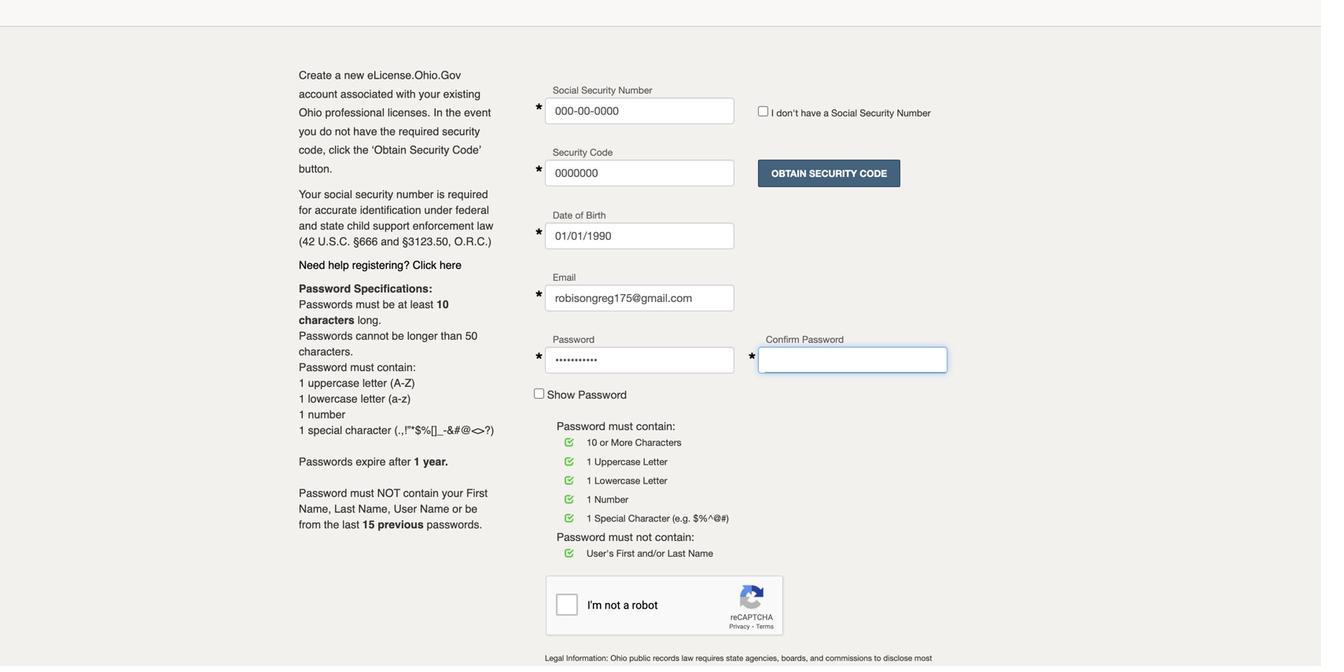 Task type: describe. For each thing, give the bounding box(es) containing it.
need help registering? click here link
[[299, 259, 462, 271]]

therefore,
[[735, 665, 770, 666]]

password inside password must not contain your first name, last name, user name or                                  be from the last
[[299, 487, 347, 499]]

confirm password
[[766, 334, 844, 345]]

number inside your social security number is required for accurate identification under federal and state child support enforcement law (42 u.s.c. §666 and §3123.50, o.r.c.)
[[397, 188, 434, 200]]

date of birth
[[553, 210, 606, 221]]

elicense.ohio.gov
[[368, 69, 461, 81]]

security inside create a new elicense.ohio.gov account associated with your existing ohio professional licenses. in the event you do not have the required security code, click the 'obtain security code' button.
[[410, 144, 450, 156]]

and down support on the top
[[381, 235, 399, 248]]

§3123.50,
[[402, 235, 451, 248]]

must inside long. passwords cannot be longer than 50 characters. password must contain: 1 uppercase letter (a-z) 1 lowercase letter (a-z) 1 number 1 special character (.,!"*$%[]_-&#@<>?)
[[350, 361, 374, 374]]

passwords.
[[427, 518, 483, 531]]

1 vertical spatial letter
[[361, 392, 385, 405]]

1 left special
[[587, 513, 592, 524]]

password must not contain:
[[557, 531, 695, 544]]

10 for 10 or more characters
[[587, 437, 597, 448]]

records,
[[602, 665, 631, 666]]

check image for 1 lowercase letter
[[565, 476, 587, 485]]

the up the 'obtain
[[380, 125, 396, 138]]

show
[[548, 388, 575, 401]]

long. passwords cannot be longer than 50 characters. password must contain: 1 uppercase letter (a-z) 1 lowercase letter (a-z) 1 number 1 special character (.,!"*$%[]_-&#@<>?)
[[299, 314, 494, 437]]

disclose
[[884, 654, 913, 663]]

1 left 'special'
[[299, 424, 305, 437]]

check image for 1 number
[[565, 495, 587, 504]]

accurate
[[315, 204, 357, 216]]

enforcement
[[413, 219, 474, 232]]

Security Code text field
[[545, 160, 735, 186]]

3 passwords from the top
[[299, 455, 353, 468]]

including
[[633, 665, 665, 666]]

cannot
[[356, 329, 389, 342]]

after
[[389, 455, 411, 468]]

web
[[896, 665, 910, 666]]

security inside create a new elicense.ohio.gov account associated with your existing ohio professional licenses. in the event you do not have the required security code, click the 'obtain security code' button.
[[442, 125, 480, 138]]

site
[[913, 665, 925, 666]]

special
[[308, 424, 342, 437]]

don't
[[777, 107, 799, 118]]

user's
[[587, 548, 614, 559]]

1 down 1 lowercase letter
[[587, 494, 592, 505]]

1 horizontal spatial not
[[636, 531, 652, 544]]

password up show password
[[553, 334, 595, 345]]

birth
[[586, 210, 606, 221]]

licenses.
[[388, 106, 431, 119]]

associated
[[341, 88, 393, 100]]

code
[[590, 147, 613, 158]]

character
[[629, 513, 670, 524]]

expire
[[356, 455, 386, 468]]

last
[[342, 518, 360, 531]]

state inside your social security number is required for accurate identification under federal and state child support enforcement law (42 u.s.c. §666 and §3123.50, o.r.c.)
[[320, 219, 344, 232]]

need
[[299, 259, 325, 271]]

ohio inside legal information: ohio public records law requires state agencies, boards, and commissions to disclose most documents and records, including electronic records.  therefore, information submitted through this web site ma
[[611, 654, 627, 663]]

name inside password must not contain your first name, last name, user name or                                  be from the last
[[420, 503, 450, 515]]

and/or
[[638, 548, 665, 559]]

click
[[413, 259, 437, 271]]

2 vertical spatial contain:
[[655, 531, 695, 544]]

your inside create a new elicense.ohio.gov account associated with your existing ohio professional licenses. in the event you do not have the required security code, click the 'obtain security code' button.
[[419, 88, 440, 100]]

requires
[[696, 654, 724, 663]]

o.r.c.)
[[455, 235, 492, 248]]

15 previous passwords.
[[363, 518, 483, 531]]

(.,!"*$%[]_-
[[394, 424, 447, 437]]

i
[[772, 107, 774, 118]]

Social Security Number text field
[[545, 98, 735, 124]]

character
[[346, 424, 391, 437]]

identification
[[360, 204, 421, 216]]

account
[[299, 88, 338, 100]]

support
[[373, 219, 410, 232]]

contain: inside long. passwords cannot be longer than 50 characters. password must contain: 1 uppercase letter (a-z) 1 lowercase letter (a-z) 1 number 1 special character (.,!"*$%[]_-&#@<>?)
[[377, 361, 416, 374]]

public
[[630, 654, 651, 663]]

user
[[394, 503, 417, 515]]

(a-
[[388, 392, 402, 405]]

or inside password must not contain your first name, last name, user name or                                  be from the last
[[453, 503, 462, 515]]

Password password field
[[545, 347, 735, 374]]

a inside create a new elicense.ohio.gov account associated with your existing ohio professional licenses. in the event you do not have the required security code, click the 'obtain security code' button.
[[335, 69, 341, 81]]

10 or more characters
[[587, 437, 682, 448]]

agencies,
[[746, 654, 780, 663]]

(e.g.
[[673, 513, 691, 524]]

1 vertical spatial a
[[824, 107, 829, 118]]

'obtain
[[372, 144, 407, 156]]

registering?
[[352, 259, 410, 271]]

your
[[299, 188, 321, 200]]

social
[[324, 188, 352, 200]]

1 vertical spatial contain:
[[636, 420, 676, 433]]

law inside legal information: ohio public records law requires state agencies, boards, and commissions to disclose most documents and records, including electronic records.  therefore, information submitted through this web site ma
[[682, 654, 694, 663]]

be inside password specifications: passwords must be at least
[[383, 298, 395, 311]]

check image for 1 uppercase letter
[[565, 457, 587, 466]]

last inside password must not contain your first name, last name, user name or                                  be from the last
[[334, 503, 355, 515]]

1 up 1 number
[[587, 475, 592, 486]]

required inside your social security number is required for accurate identification under federal and state child support enforcement law (42 u.s.c. §666 and §3123.50, o.r.c.)
[[448, 188, 488, 200]]

1 special character (e.g. $%^@#)
[[587, 513, 729, 524]]

check image for 1 special character (e.g. $%^@#)
[[565, 514, 587, 523]]

characters
[[299, 314, 355, 326]]

help
[[328, 259, 349, 271]]

your inside password must not contain your first name, last name, user name or                                  be from the last
[[442, 487, 463, 499]]

be inside long. passwords cannot be longer than 50 characters. password must contain: 1 uppercase letter (a-z) 1 lowercase letter (a-z) 1 number 1 special character (.,!"*$%[]_-&#@<>?)
[[392, 329, 404, 342]]

your social security number is required for accurate identification under federal and state child support enforcement law (42 u.s.c. §666 and §3123.50, o.r.c.)
[[299, 188, 494, 248]]

&#@<>?)
[[447, 424, 494, 437]]

the right in
[[446, 106, 461, 119]]

0 vertical spatial number
[[619, 85, 653, 96]]

information:
[[567, 654, 609, 663]]

1 number
[[587, 494, 629, 505]]

characters.
[[299, 345, 353, 358]]

1 lowercase letter
[[587, 475, 668, 486]]

here
[[440, 259, 462, 271]]

contain
[[403, 487, 439, 499]]

password up password must contain:
[[579, 388, 627, 401]]

of
[[576, 210, 584, 221]]

child
[[347, 219, 370, 232]]

(42
[[299, 235, 315, 248]]

with
[[396, 88, 416, 100]]

existing
[[443, 88, 481, 100]]

confirm
[[766, 334, 800, 345]]

at
[[398, 298, 407, 311]]

10 for 10 characters
[[437, 298, 449, 311]]

specifications:
[[354, 282, 432, 295]]

than
[[441, 329, 462, 342]]

(a-
[[390, 377, 405, 389]]

federal
[[456, 204, 489, 216]]

must for password must not contain:
[[609, 531, 633, 544]]



Task type: vqa. For each thing, say whether or not it's contained in the screenshot.
payment
no



Task type: locate. For each thing, give the bounding box(es) containing it.
1 letter from the top
[[643, 456, 668, 467]]

1 vertical spatial 10
[[587, 437, 597, 448]]

legal
[[545, 654, 564, 663]]

security inside your social security number is required for accurate identification under federal and state child support enforcement law (42 u.s.c. §666 and §3123.50, o.r.c.)
[[356, 188, 393, 200]]

show password
[[544, 388, 627, 401]]

1 check image from the top
[[565, 495, 587, 504]]

2 vertical spatial passwords
[[299, 455, 353, 468]]

must up more
[[609, 420, 633, 433]]

10 inside the 10 characters
[[437, 298, 449, 311]]

not
[[377, 487, 400, 499]]

must up the uppercase
[[350, 361, 374, 374]]

more
[[611, 437, 633, 448]]

1 vertical spatial not
[[636, 531, 652, 544]]

0 horizontal spatial last
[[334, 503, 355, 515]]

ohio inside create a new elicense.ohio.gov account associated with your existing ohio professional licenses. in the event you do not have the required security code, click the 'obtain security code' button.
[[299, 106, 322, 119]]

the right click
[[353, 144, 369, 156]]

1 down characters.
[[299, 408, 305, 421]]

0 vertical spatial not
[[335, 125, 350, 138]]

0 vertical spatial be
[[383, 298, 395, 311]]

must up long.
[[356, 298, 380, 311]]

event
[[464, 106, 491, 119]]

last up last
[[334, 503, 355, 515]]

2 passwords from the top
[[299, 329, 353, 342]]

button.
[[299, 162, 333, 175]]

passwords inside long. passwords cannot be longer than 50 characters. password must contain: 1 uppercase letter (a-z) 1 lowercase letter (a-z) 1 number 1 special character (.,!"*$%[]_-&#@<>?)
[[299, 329, 353, 342]]

1 vertical spatial state
[[726, 654, 744, 663]]

0 horizontal spatial your
[[419, 88, 440, 100]]

2 vertical spatial be
[[465, 503, 478, 515]]

name
[[420, 503, 450, 515], [689, 548, 714, 559]]

ohio up records,
[[611, 654, 627, 663]]

you
[[299, 125, 317, 138]]

state up u.s.c.
[[320, 219, 344, 232]]

1 horizontal spatial number
[[397, 188, 434, 200]]

letter for 1 uppercase letter
[[643, 456, 668, 467]]

to
[[875, 654, 882, 663]]

documents
[[545, 665, 585, 666]]

security
[[582, 85, 616, 96], [860, 107, 895, 118], [410, 144, 450, 156], [553, 147, 588, 158]]

0 vertical spatial letter
[[363, 377, 387, 389]]

I don't have a Social Security Number checkbox
[[758, 106, 769, 116]]

user's first and/or last name
[[587, 548, 714, 559]]

first down password must not contain:
[[617, 548, 635, 559]]

None button
[[758, 160, 901, 187]]

and up (42
[[299, 219, 317, 232]]

0 vertical spatial ohio
[[299, 106, 322, 119]]

1 vertical spatial social
[[832, 107, 858, 118]]

2 vertical spatial check image
[[565, 476, 587, 485]]

1 name, from the left
[[299, 503, 331, 515]]

1 vertical spatial letter
[[643, 475, 668, 486]]

last
[[334, 503, 355, 515], [668, 548, 686, 559]]

social right don't
[[832, 107, 858, 118]]

1 horizontal spatial your
[[442, 487, 463, 499]]

contain: down (e.g. on the right bottom
[[655, 531, 695, 544]]

3 check image from the top
[[565, 476, 587, 485]]

the inside password must not contain your first name, last name, user name or                                  be from the last
[[324, 518, 339, 531]]

1 horizontal spatial ohio
[[611, 654, 627, 663]]

click
[[329, 144, 350, 156]]

1 vertical spatial name
[[689, 548, 714, 559]]

0 vertical spatial name
[[420, 503, 450, 515]]

under
[[424, 204, 453, 216]]

1 horizontal spatial name,
[[358, 503, 391, 515]]

least
[[410, 298, 434, 311]]

1 horizontal spatial social
[[832, 107, 858, 118]]

1 vertical spatial check image
[[565, 457, 587, 466]]

check image for 10 or more characters
[[565, 438, 587, 447]]

passwords inside password specifications: passwords must be at least
[[299, 298, 353, 311]]

0 vertical spatial number
[[397, 188, 434, 200]]

not right do in the top left of the page
[[335, 125, 350, 138]]

10
[[437, 298, 449, 311], [587, 437, 597, 448]]

check image left uppercase
[[565, 457, 587, 466]]

this
[[881, 665, 893, 666]]

have right don't
[[801, 107, 821, 118]]

required inside create a new elicense.ohio.gov account associated with your existing ohio professional licenses. in the event you do not have the required security code, click the 'obtain security code' button.
[[399, 125, 439, 138]]

1 vertical spatial check image
[[565, 514, 587, 523]]

0 horizontal spatial a
[[335, 69, 341, 81]]

15
[[363, 518, 375, 531]]

previous
[[378, 518, 424, 531]]

first inside password must not contain your first name, last name, user name or                                  be from the last
[[467, 487, 488, 499]]

law up electronic on the right bottom
[[682, 654, 694, 663]]

must down special
[[609, 531, 633, 544]]

letter for 1 lowercase letter
[[643, 475, 668, 486]]

name, up from
[[299, 503, 331, 515]]

0 horizontal spatial 10
[[437, 298, 449, 311]]

1 horizontal spatial required
[[448, 188, 488, 200]]

3 check image from the top
[[565, 548, 587, 558]]

do
[[320, 125, 332, 138]]

0 vertical spatial security
[[442, 125, 480, 138]]

state inside legal information: ohio public records law requires state agencies, boards, and commissions to disclose most documents and records, including electronic records.  therefore, information submitted through this web site ma
[[726, 654, 744, 663]]

2 vertical spatial check image
[[565, 548, 587, 558]]

security up identification
[[356, 188, 393, 200]]

0 vertical spatial a
[[335, 69, 341, 81]]

legal information: ohio public records law requires state agencies, boards, and commissions to disclose most documents and records, including electronic records.  therefore, information submitted through this web site ma
[[545, 654, 947, 666]]

None checkbox
[[534, 389, 544, 399]]

name down the $%^@#)
[[689, 548, 714, 559]]

1 vertical spatial ohio
[[611, 654, 627, 663]]

1 vertical spatial have
[[353, 125, 377, 138]]

security
[[442, 125, 480, 138], [356, 188, 393, 200]]

password inside long. passwords cannot be longer than 50 characters. password must contain: 1 uppercase letter (a-z) 1 lowercase letter (a-z) 1 number 1 special character (.,!"*$%[]_-&#@<>?)
[[299, 361, 347, 374]]

passwords
[[299, 298, 353, 311], [299, 329, 353, 342], [299, 455, 353, 468]]

1 vertical spatial required
[[448, 188, 488, 200]]

2 name, from the left
[[358, 503, 391, 515]]

1 vertical spatial number
[[897, 107, 931, 118]]

contain: up characters
[[636, 420, 676, 433]]

date
[[553, 210, 573, 221]]

2 letter from the top
[[643, 475, 668, 486]]

1 right after
[[414, 455, 420, 468]]

check image down password must not contain:
[[565, 548, 587, 558]]

passwords up characters
[[299, 298, 353, 311]]

1 vertical spatial or
[[453, 503, 462, 515]]

must inside password specifications: passwords must be at least
[[356, 298, 380, 311]]

be inside password must not contain your first name, last name, user name or                                  be from the last
[[465, 503, 478, 515]]

must left not
[[350, 487, 374, 499]]

0 vertical spatial or
[[600, 437, 609, 448]]

0 vertical spatial law
[[477, 219, 494, 232]]

law inside your social security number is required for accurate identification under federal and state child support enforcement law (42 u.s.c. §666 and §3123.50, o.r.c.)
[[477, 219, 494, 232]]

0 vertical spatial first
[[467, 487, 488, 499]]

name,
[[299, 503, 331, 515], [358, 503, 391, 515]]

0 vertical spatial check image
[[565, 438, 587, 447]]

1 horizontal spatial first
[[617, 548, 635, 559]]

be up passwords.
[[465, 503, 478, 515]]

number up 'special'
[[308, 408, 346, 421]]

password down characters.
[[299, 361, 347, 374]]

a left new
[[335, 69, 341, 81]]

check image
[[565, 495, 587, 504], [565, 514, 587, 523], [565, 548, 587, 558]]

10 characters
[[299, 298, 449, 326]]

electronic
[[667, 665, 702, 666]]

number inside long. passwords cannot be longer than 50 characters. password must contain: 1 uppercase letter (a-z) 1 lowercase letter (a-z) 1 number 1 special character (.,!"*$%[]_-&#@<>?)
[[308, 408, 346, 421]]

0 horizontal spatial law
[[477, 219, 494, 232]]

create
[[299, 69, 332, 81]]

0 horizontal spatial number
[[308, 408, 346, 421]]

0 vertical spatial letter
[[643, 456, 668, 467]]

z)
[[402, 392, 411, 405]]

0 vertical spatial state
[[320, 219, 344, 232]]

submitted
[[814, 665, 849, 666]]

1 vertical spatial your
[[442, 487, 463, 499]]

be
[[383, 298, 395, 311], [392, 329, 404, 342], [465, 503, 478, 515]]

state up records.
[[726, 654, 744, 663]]

0 vertical spatial your
[[419, 88, 440, 100]]

1 vertical spatial last
[[668, 548, 686, 559]]

your up in
[[419, 88, 440, 100]]

1 vertical spatial first
[[617, 548, 635, 559]]

10 right least
[[437, 298, 449, 311]]

i don't have a social security number
[[772, 107, 931, 118]]

1 left the uppercase
[[299, 377, 305, 389]]

0 horizontal spatial name,
[[299, 503, 331, 515]]

0 vertical spatial social
[[553, 85, 579, 96]]

0 vertical spatial passwords
[[299, 298, 353, 311]]

not up user's first and/or last name
[[636, 531, 652, 544]]

law up the o.r.c.)
[[477, 219, 494, 232]]

in
[[434, 106, 443, 119]]

1 uppercase letter
[[587, 456, 668, 467]]

be left at
[[383, 298, 395, 311]]

your right "contain"
[[442, 487, 463, 499]]

name up 15 previous passwords. at the bottom of page
[[420, 503, 450, 515]]

and down information:
[[587, 665, 600, 666]]

1 horizontal spatial name
[[689, 548, 714, 559]]

check image
[[565, 438, 587, 447], [565, 457, 587, 466], [565, 476, 587, 485]]

1 vertical spatial law
[[682, 654, 694, 663]]

password up user's
[[557, 531, 606, 544]]

1 passwords from the top
[[299, 298, 353, 311]]

1 vertical spatial security
[[356, 188, 393, 200]]

records.
[[704, 665, 732, 666]]

0 vertical spatial required
[[399, 125, 439, 138]]

2 check image from the top
[[565, 514, 587, 523]]

2 check image from the top
[[565, 457, 587, 466]]

0 horizontal spatial or
[[453, 503, 462, 515]]

characters
[[636, 437, 682, 448]]

letter down characters
[[643, 456, 668, 467]]

letter down 1 uppercase letter
[[643, 475, 668, 486]]

name, up 15
[[358, 503, 391, 515]]

code,
[[299, 144, 326, 156]]

have down professional
[[353, 125, 377, 138]]

password down need
[[299, 282, 351, 295]]

0 horizontal spatial name
[[420, 503, 450, 515]]

1 vertical spatial be
[[392, 329, 404, 342]]

must for password must contain:
[[609, 420, 633, 433]]

1 horizontal spatial or
[[600, 437, 609, 448]]

first
[[467, 487, 488, 499], [617, 548, 635, 559]]

0 horizontal spatial state
[[320, 219, 344, 232]]

0 horizontal spatial ohio
[[299, 106, 322, 119]]

1 horizontal spatial 10
[[587, 437, 597, 448]]

0 vertical spatial last
[[334, 503, 355, 515]]

professional
[[325, 106, 385, 119]]

0 horizontal spatial required
[[399, 125, 439, 138]]

required down licenses.
[[399, 125, 439, 138]]

lowercase
[[595, 475, 641, 486]]

u.s.c.
[[318, 235, 350, 248]]

lowercase
[[308, 392, 358, 405]]

0 vertical spatial 10
[[437, 298, 449, 311]]

must for password must not contain your first name, last name, user name or                                  be from the last
[[350, 487, 374, 499]]

records
[[653, 654, 680, 663]]

password
[[299, 282, 351, 295], [553, 334, 595, 345], [803, 334, 844, 345], [299, 361, 347, 374], [579, 388, 627, 401], [557, 420, 606, 433], [299, 487, 347, 499], [557, 531, 606, 544]]

information
[[772, 665, 812, 666]]

commissions
[[826, 654, 872, 663]]

boards,
[[782, 654, 808, 663]]

passwords down 'special'
[[299, 455, 353, 468]]

check image down password must contain:
[[565, 438, 587, 447]]

need help registering? click here
[[299, 259, 462, 271]]

or left more
[[600, 437, 609, 448]]

state
[[320, 219, 344, 232], [726, 654, 744, 663]]

0 horizontal spatial social
[[553, 85, 579, 96]]

and up the submitted
[[811, 654, 824, 663]]

1 horizontal spatial law
[[682, 654, 694, 663]]

0 horizontal spatial have
[[353, 125, 377, 138]]

uppercase
[[595, 456, 641, 467]]

security up code'
[[442, 125, 480, 138]]

must inside password must not contain your first name, last name, user name or                                  be from the last
[[350, 487, 374, 499]]

have inside create a new elicense.ohio.gov account associated with your existing ohio professional licenses. in the event you do not have the required security code, click the 'obtain security code' button.
[[353, 125, 377, 138]]

must
[[356, 298, 380, 311], [350, 361, 374, 374], [609, 420, 633, 433], [350, 487, 374, 499], [609, 531, 633, 544]]

Date of Birth text field
[[545, 223, 735, 250]]

password inside password specifications: passwords must be at least
[[299, 282, 351, 295]]

most
[[915, 654, 933, 663]]

Email text field
[[545, 285, 735, 312]]

longer
[[407, 329, 438, 342]]

password specifications: passwords must be at least
[[299, 282, 437, 311]]

last right "and/or" at the bottom of the page
[[668, 548, 686, 559]]

or up passwords.
[[453, 503, 462, 515]]

a right don't
[[824, 107, 829, 118]]

social up security code
[[553, 85, 579, 96]]

10 down password must contain:
[[587, 437, 597, 448]]

social security number
[[553, 85, 653, 96]]

1
[[299, 377, 305, 389], [299, 392, 305, 405], [299, 408, 305, 421], [299, 424, 305, 437], [414, 455, 420, 468], [587, 456, 592, 467], [587, 475, 592, 486], [587, 494, 592, 505], [587, 513, 592, 524]]

0 horizontal spatial security
[[356, 188, 393, 200]]

ohio up you
[[299, 106, 322, 119]]

1 vertical spatial passwords
[[299, 329, 353, 342]]

1 left uppercase
[[587, 456, 592, 467]]

create a new elicense.ohio.gov account associated with your existing ohio professional licenses. in the event you do not have the required security code, click the 'obtain security code' button.
[[299, 69, 491, 175]]

number left is
[[397, 188, 434, 200]]

passwords up characters.
[[299, 329, 353, 342]]

1 left lowercase
[[299, 392, 305, 405]]

required up federal
[[448, 188, 488, 200]]

1 vertical spatial number
[[308, 408, 346, 421]]

0 horizontal spatial not
[[335, 125, 350, 138]]

Confirm Password password field
[[758, 347, 948, 374]]

0 vertical spatial contain:
[[377, 361, 416, 374]]

1 check image from the top
[[565, 438, 587, 447]]

first up passwords.
[[467, 487, 488, 499]]

1 horizontal spatial state
[[726, 654, 744, 663]]

0 vertical spatial have
[[801, 107, 821, 118]]

letter
[[363, 377, 387, 389], [361, 392, 385, 405]]

contain: up (a-
[[377, 361, 416, 374]]

password must not contain your first name, last name, user name or                                  be from the last
[[299, 487, 488, 531]]

check image for user's first and/or last name
[[565, 548, 587, 558]]

0 horizontal spatial first
[[467, 487, 488, 499]]

0 vertical spatial check image
[[565, 495, 587, 504]]

check image up 1 number
[[565, 476, 587, 485]]

the left last
[[324, 518, 339, 531]]

long.
[[358, 314, 382, 326]]

password up from
[[299, 487, 347, 499]]

1 horizontal spatial a
[[824, 107, 829, 118]]

security code
[[553, 147, 613, 158]]

1 horizontal spatial have
[[801, 107, 821, 118]]

not inside create a new elicense.ohio.gov account associated with your existing ohio professional licenses. in the event you do not have the required security code, click the 'obtain security code' button.
[[335, 125, 350, 138]]

2 vertical spatial number
[[595, 494, 629, 505]]

check image left special
[[565, 514, 587, 523]]

1 horizontal spatial security
[[442, 125, 480, 138]]

code'
[[453, 144, 481, 156]]

ohio
[[299, 106, 322, 119], [611, 654, 627, 663]]

uppercase
[[308, 377, 360, 389]]

password down show password
[[557, 420, 606, 433]]

check image down 1 lowercase letter
[[565, 495, 587, 504]]

password up confirm password password field
[[803, 334, 844, 345]]

1 horizontal spatial last
[[668, 548, 686, 559]]

be left longer
[[392, 329, 404, 342]]

50
[[466, 329, 478, 342]]



